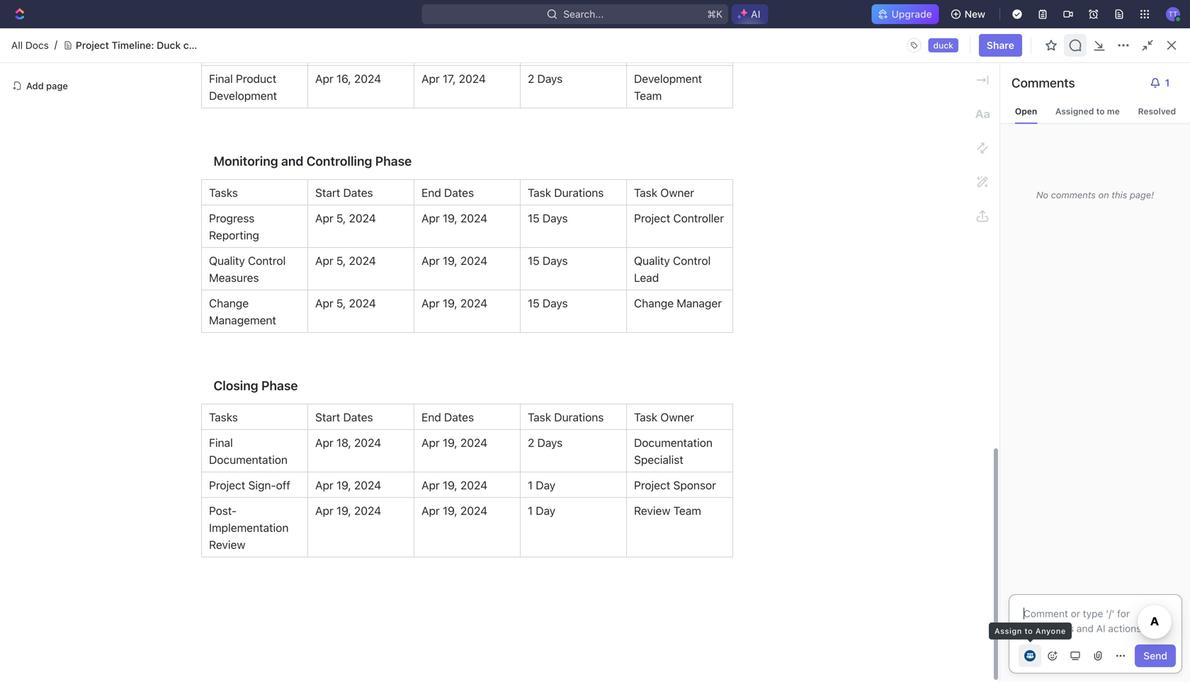 Task type: vqa. For each thing, say whether or not it's contained in the screenshot.
LINKBUZZ to the right
no



Task type: locate. For each thing, give the bounding box(es) containing it.
15 for change
[[528, 297, 540, 310]]

0 horizontal spatial control
[[248, 254, 286, 268]]

to right back
[[54, 60, 63, 72]]

1 vertical spatial phase
[[261, 378, 298, 393]]

owner
[[661, 186, 695, 200], [661, 411, 695, 424]]

control for quality control lead
[[673, 254, 711, 268]]

end dates
[[422, 186, 474, 200], [422, 411, 474, 424]]

1 15 days from the top
[[528, 212, 568, 225]]

days for documentation specialist
[[538, 436, 563, 450]]

task (default)
[[434, 171, 492, 182]]

1 15 from the top
[[528, 212, 540, 225]]

and left icons
[[683, 94, 700, 105]]

end for apr 18, 2024
[[422, 411, 441, 424]]

review down project sponsor
[[634, 504, 671, 518]]

1 control from the left
[[248, 254, 286, 268]]

comments
[[1012, 75, 1076, 90]]

0 vertical spatial final
[[209, 72, 233, 85]]

start for 5,
[[315, 186, 340, 200]]

team down sponsor
[[674, 504, 702, 518]]

development inside final product development
[[209, 89, 277, 102]]

to for back
[[54, 60, 63, 72]]

0 vertical spatial task durations
[[528, 186, 604, 200]]

day
[[536, 479, 556, 492], [536, 504, 556, 518]]

2
[[528, 72, 535, 85], [528, 436, 535, 450]]

1 2 from the top
[[528, 72, 535, 85]]

phase right 'closing'
[[261, 378, 298, 393]]

2 2 days from the top
[[528, 436, 563, 450]]

day for review
[[536, 504, 556, 518]]

0 horizontal spatial development
[[209, 89, 277, 102]]

start for 18,
[[315, 411, 340, 424]]

2 15 days from the top
[[528, 254, 568, 268]]

task owner up the documentation specialist
[[634, 411, 695, 424]]

2 apr 5, 2024 from the top
[[315, 254, 376, 268]]

page!
[[1130, 190, 1155, 200]]

1 horizontal spatial to
[[770, 94, 779, 105]]

1 vertical spatial 1
[[528, 479, 533, 492]]

development down "product"
[[209, 89, 277, 102]]

durations
[[554, 186, 604, 200], [554, 411, 604, 424]]

1 vertical spatial task durations
[[528, 411, 604, 424]]

control down controller
[[673, 254, 711, 268]]

apr 5, 2024
[[315, 212, 376, 225], [315, 254, 376, 268], [315, 297, 376, 310]]

1 for review team
[[528, 504, 533, 518]]

customize
[[599, 94, 647, 105]]

for up epics,
[[489, 94, 502, 105]]

0 vertical spatial end
[[422, 186, 441, 200]]

project left controller
[[634, 212, 671, 225]]

2 vertical spatial 15 days
[[528, 297, 568, 310]]

1 vertical spatial final
[[209, 436, 233, 450]]

0 vertical spatial to
[[54, 60, 63, 72]]

to inside 'button'
[[54, 60, 63, 72]]

1 vertical spatial team
[[674, 504, 702, 518]]

3 15 days from the top
[[528, 297, 568, 310]]

back to workspace button
[[6, 55, 168, 78]]

start dates down "controlling"
[[315, 186, 373, 200]]

1 end dates from the top
[[422, 186, 474, 200]]

them
[[403, 108, 426, 120]]

1 5, from the top
[[337, 212, 346, 225]]

progress
[[209, 212, 255, 225]]

and
[[683, 94, 700, 105], [281, 153, 304, 169]]

1 horizontal spatial quality
[[634, 254, 670, 268]]

team up invoices,
[[634, 89, 662, 102]]

1 start dates from the top
[[315, 186, 373, 200]]

2024
[[354, 72, 381, 85], [459, 72, 486, 85], [349, 212, 376, 225], [461, 212, 488, 225], [349, 254, 376, 268], [461, 254, 488, 268], [349, 297, 376, 310], [461, 297, 488, 310], [354, 436, 381, 450], [461, 436, 488, 450], [354, 479, 381, 492], [461, 479, 488, 492], [354, 504, 381, 518], [461, 504, 488, 518]]

1 vertical spatial documentation
[[209, 453, 288, 467]]

monitoring
[[214, 153, 278, 169]]

can
[[431, 94, 448, 105]]

days for project controller
[[543, 212, 568, 225]]

review down implementation
[[209, 538, 246, 552]]

1 horizontal spatial change
[[634, 297, 674, 310]]

0 vertical spatial durations
[[554, 186, 604, 200]]

2 vertical spatial 1
[[528, 504, 533, 518]]

quality inside quality control measures
[[209, 254, 245, 268]]

0 vertical spatial documentation
[[634, 436, 713, 450]]

2 vertical spatial 15
[[528, 297, 540, 310]]

durations for 2 days
[[554, 411, 604, 424]]

control
[[248, 254, 286, 268], [673, 254, 711, 268]]

1 vertical spatial task owner
[[634, 411, 695, 424]]

control up measures
[[248, 254, 286, 268]]

0 vertical spatial start dates
[[315, 186, 373, 200]]

1 button
[[1145, 72, 1180, 94]]

project for project sign-off
[[209, 479, 245, 492]]

documentation up specialist
[[634, 436, 713, 450]]

development up the names
[[634, 72, 702, 85]]

start down "controlling"
[[315, 186, 340, 200]]

day for project
[[536, 479, 556, 492]]

2 quality from the left
[[634, 254, 670, 268]]

apr 19, 2024 for quality control measures
[[422, 254, 488, 268]]

0 horizontal spatial phase
[[261, 378, 298, 393]]

0 vertical spatial start
[[315, 186, 340, 200]]

0 vertical spatial and
[[683, 94, 700, 105]]

to
[[54, 60, 63, 72], [770, 94, 779, 105], [1097, 106, 1105, 116]]

phase
[[375, 153, 412, 169], [261, 378, 298, 393]]

1 final from the top
[[209, 72, 233, 85]]

1 1 day from the top
[[528, 479, 556, 492]]

19, for quality control measures
[[443, 254, 458, 268]]

2 horizontal spatial to
[[1097, 106, 1105, 116]]

2 task owner from the top
[[634, 411, 695, 424]]

2 15 from the top
[[528, 254, 540, 268]]

1 vertical spatial 15
[[528, 254, 540, 268]]

2 vertical spatial to
[[1097, 106, 1105, 116]]

0 vertical spatial owner
[[661, 186, 695, 200]]

change management
[[209, 297, 276, 327]]

final for final product development
[[209, 72, 233, 85]]

comments
[[1051, 190, 1096, 200]]

0 vertical spatial review
[[634, 504, 671, 518]]

tasks up progress
[[209, 186, 238, 200]]

2 vertical spatial 5,
[[337, 297, 346, 310]]

1 apr 5, 2024 from the top
[[315, 212, 376, 225]]

this
[[1112, 190, 1128, 200]]

project up post-
[[209, 479, 245, 492]]

documentation specialist
[[634, 436, 716, 467]]

1 inside dropdown button
[[1166, 77, 1170, 89]]

start dates for 18,
[[315, 411, 373, 424]]

apr 5, 2024 for progress reporting
[[315, 212, 376, 225]]

end dates for apr 18, 2024
[[422, 411, 474, 424]]

1 vertical spatial 2 days
[[528, 436, 563, 450]]

development
[[634, 72, 702, 85], [209, 89, 277, 102]]

2 5, from the top
[[337, 254, 346, 268]]

17,
[[443, 72, 456, 85]]

1 vertical spatial start
[[315, 411, 340, 424]]

to left me
[[1097, 106, 1105, 116]]

1 end from the top
[[422, 186, 441, 200]]

1 vertical spatial to
[[770, 94, 779, 105]]

phase down them
[[375, 153, 412, 169]]

1 vertical spatial review
[[209, 538, 246, 552]]

15 days for project
[[528, 212, 568, 225]]

2 day from the top
[[536, 504, 556, 518]]

2 1 day from the top
[[528, 504, 556, 518]]

task owner up project controller
[[634, 186, 695, 200]]

project down specialist
[[634, 479, 671, 492]]

2 final from the top
[[209, 436, 233, 450]]

lead
[[634, 271, 659, 285]]

1 vertical spatial 5,
[[337, 254, 346, 268]]

back
[[29, 60, 52, 72]]

apr 19, 2024
[[422, 212, 488, 225], [422, 254, 488, 268], [422, 297, 488, 310], [422, 436, 488, 450], [315, 479, 381, 492], [422, 479, 488, 492], [315, 504, 381, 518], [422, 504, 488, 518]]

0 horizontal spatial change
[[209, 297, 249, 310]]

apr 16, 2024
[[315, 72, 381, 85]]

customers,
[[523, 108, 576, 120]]

1 vertical spatial and
[[281, 153, 304, 169]]

1 vertical spatial development
[[209, 89, 277, 102]]

assigned
[[1056, 106, 1095, 116]]

final inside final product development
[[209, 72, 233, 85]]

1 change from the left
[[209, 297, 249, 310]]

end
[[422, 186, 441, 200], [422, 411, 441, 424]]

change down lead
[[634, 297, 674, 310]]

2 control from the left
[[673, 254, 711, 268]]

0 vertical spatial development
[[634, 72, 702, 85]]

milestone
[[434, 214, 479, 225]]

1 horizontal spatial and
[[683, 94, 700, 105]]

0 vertical spatial end dates
[[422, 186, 474, 200]]

1 task owner from the top
[[634, 186, 695, 200]]

project for project controller
[[634, 212, 671, 225]]

1 day from the top
[[536, 479, 556, 492]]

monitoring and controlling phase
[[214, 153, 412, 169]]

owner up project controller
[[661, 186, 695, 200]]

task owner for project
[[634, 186, 695, 200]]

0 vertical spatial team
[[634, 89, 662, 102]]

3 5, from the top
[[337, 297, 346, 310]]

2 end from the top
[[422, 411, 441, 424]]

1 2 days from the top
[[528, 72, 563, 85]]

0 vertical spatial for
[[489, 94, 502, 105]]

5, for change management
[[337, 297, 346, 310]]

1 horizontal spatial documentation
[[634, 436, 713, 450]]

2 owner from the top
[[661, 411, 695, 424]]

1 vertical spatial 2
[[528, 436, 535, 450]]

documentation inside the documentation specialist
[[634, 436, 713, 450]]

open
[[1015, 106, 1038, 116]]

durations for 15 days
[[554, 186, 604, 200]]

2 2 from the top
[[528, 436, 535, 450]]

1 horizontal spatial for
[[489, 94, 502, 105]]

1 horizontal spatial phase
[[375, 153, 412, 169]]

team inside development team
[[634, 89, 662, 102]]

and right monitoring
[[281, 153, 304, 169]]

1 vertical spatial durations
[[554, 411, 604, 424]]

1 quality from the left
[[209, 254, 245, 268]]

to for assigned
[[1097, 106, 1105, 116]]

for down can
[[429, 108, 441, 120]]

3 15 from the top
[[528, 297, 540, 310]]

2 durations from the top
[[554, 411, 604, 424]]

1 start from the top
[[315, 186, 340, 200]]

final up project sign-off
[[209, 436, 233, 450]]

apr 19, 2024 for post- implementation review
[[422, 504, 488, 518]]

final left "product"
[[209, 72, 233, 85]]

tt
[[1169, 10, 1178, 18]]

on
[[1099, 190, 1110, 200]]

0 vertical spatial 2 days
[[528, 72, 563, 85]]

1 owner from the top
[[661, 186, 695, 200]]

quality up lead
[[634, 254, 670, 268]]

control inside "quality control lead"
[[673, 254, 711, 268]]

1 vertical spatial 15 days
[[528, 254, 568, 268]]

final inside final documentation
[[209, 436, 233, 450]]

0 vertical spatial 15
[[528, 212, 540, 225]]

1 day
[[528, 479, 556, 492], [528, 504, 556, 518]]

documentation
[[634, 436, 713, 450], [209, 453, 288, 467]]

upgrade
[[892, 8, 932, 20]]

closing phase
[[214, 378, 298, 393]]

1 vertical spatial day
[[536, 504, 556, 518]]

0 horizontal spatial quality
[[209, 254, 245, 268]]

19,
[[443, 212, 458, 225], [443, 254, 458, 268], [443, 297, 458, 310], [443, 436, 458, 450], [337, 479, 351, 492], [443, 479, 458, 492], [337, 504, 351, 518], [443, 504, 458, 518]]

page
[[46, 80, 68, 91]]

1 task durations from the top
[[528, 186, 604, 200]]

2 start dates from the top
[[315, 411, 373, 424]]

15
[[528, 212, 540, 225], [528, 254, 540, 268], [528, 297, 540, 310]]

1 horizontal spatial control
[[673, 254, 711, 268]]

start dates up 18,
[[315, 411, 373, 424]]

product
[[236, 72, 277, 85]]

2 vertical spatial apr 5, 2024
[[315, 297, 376, 310]]

1on1s.
[[658, 108, 686, 120]]

2 start from the top
[[315, 411, 340, 424]]

0 vertical spatial day
[[536, 479, 556, 492]]

3 apr 5, 2024 from the top
[[315, 297, 376, 310]]

change up management
[[209, 297, 249, 310]]

1 vertical spatial 1 day
[[528, 504, 556, 518]]

quality inside "quality control lead"
[[634, 254, 670, 268]]

1 horizontal spatial team
[[674, 504, 702, 518]]

0 horizontal spatial review
[[209, 538, 246, 552]]

quality control measures
[[209, 254, 289, 285]]

workspace
[[66, 60, 117, 72]]

review inside post- implementation review
[[209, 538, 246, 552]]

1 vertical spatial end dates
[[422, 411, 474, 424]]

to left use
[[770, 94, 779, 105]]

0 vertical spatial 15 days
[[528, 212, 568, 225]]

1 vertical spatial start dates
[[315, 411, 373, 424]]

start up 18,
[[315, 411, 340, 424]]

1 vertical spatial apr 5, 2024
[[315, 254, 376, 268]]

0 horizontal spatial documentation
[[209, 453, 288, 467]]

5,
[[337, 212, 346, 225], [337, 254, 346, 268], [337, 297, 346, 310]]

used
[[464, 94, 487, 105]]

1 horizontal spatial development
[[634, 72, 702, 85]]

0 horizontal spatial team
[[634, 89, 662, 102]]

1 durations from the top
[[554, 186, 604, 200]]

0 horizontal spatial to
[[54, 60, 63, 72]]

task types tasks can be used for anything in clickup. customize names and icons of tasks to use them for things like epics, customers, people, invoices, 1on1s.
[[403, 68, 798, 120]]

2 end dates from the top
[[422, 411, 474, 424]]

16,
[[337, 72, 351, 85]]

2 task durations from the top
[[528, 411, 604, 424]]

project sponsor
[[634, 479, 716, 492]]

2 change from the left
[[634, 297, 674, 310]]

0 vertical spatial 1
[[1166, 77, 1170, 89]]

dates
[[343, 186, 373, 200], [444, 186, 474, 200], [343, 411, 373, 424], [444, 411, 474, 424]]

for
[[489, 94, 502, 105], [429, 108, 441, 120]]

reporting
[[209, 229, 259, 242]]

days for quality control lead
[[543, 254, 568, 268]]

tt button
[[1162, 3, 1185, 26]]

ai button
[[732, 4, 769, 24]]

documentation up project sign-off
[[209, 453, 288, 467]]

task inside task types tasks can be used for anything in clickup. customize names and icons of tasks to use them for things like epics, customers, people, invoices, 1on1s.
[[403, 68, 438, 88]]

owner up the documentation specialist
[[661, 411, 695, 424]]

change inside change management
[[209, 297, 249, 310]]

1 vertical spatial for
[[429, 108, 441, 120]]

0 vertical spatial task owner
[[634, 186, 695, 200]]

0 vertical spatial apr 5, 2024
[[315, 212, 376, 225]]

1 vertical spatial end
[[422, 411, 441, 424]]

owner for specialist
[[661, 411, 695, 424]]

1 horizontal spatial review
[[634, 504, 671, 518]]

0 vertical spatial 5,
[[337, 212, 346, 225]]

change for change manager
[[634, 297, 674, 310]]

days
[[538, 72, 563, 85], [543, 212, 568, 225], [543, 254, 568, 268], [543, 297, 568, 310], [538, 436, 563, 450]]

change
[[209, 297, 249, 310], [634, 297, 674, 310]]

1 vertical spatial owner
[[661, 411, 695, 424]]

0 vertical spatial 2
[[528, 72, 535, 85]]

0 vertical spatial 1 day
[[528, 479, 556, 492]]

owner for controller
[[661, 186, 695, 200]]

quality up measures
[[209, 254, 245, 268]]

start dates
[[315, 186, 373, 200], [315, 411, 373, 424]]

development inside development team
[[634, 72, 702, 85]]

duck
[[934, 40, 954, 50]]

19, for progress reporting
[[443, 212, 458, 225]]

control inside quality control measures
[[248, 254, 286, 268]]



Task type: describe. For each thing, give the bounding box(es) containing it.
quality for measures
[[209, 254, 245, 268]]

measures
[[209, 271, 259, 285]]

docs
[[25, 39, 49, 51]]

end dates for apr 5, 2024
[[422, 186, 474, 200]]

task owner for documentation
[[634, 411, 695, 424]]

change manager
[[634, 297, 722, 310]]

off
[[276, 479, 290, 492]]

send button
[[1135, 645, 1176, 668]]

team for review team
[[674, 504, 702, 518]]

and inside task types tasks can be used for anything in clickup. customize names and icons of tasks to use them for things like epics, customers, people, invoices, 1on1s.
[[683, 94, 700, 105]]

1 for project sponsor
[[528, 479, 533, 492]]

ai
[[751, 8, 761, 20]]

project sign-off
[[209, 479, 290, 492]]

progress reporting
[[209, 212, 259, 242]]

assigned to me
[[1056, 106, 1120, 116]]

icons
[[702, 94, 727, 105]]

resolved
[[1138, 106, 1177, 116]]

tasks right of
[[741, 94, 767, 105]]

apr 17, 2024
[[422, 72, 486, 85]]

2 days for apr 17, 2024
[[528, 72, 563, 85]]

0 horizontal spatial and
[[281, 153, 304, 169]]

change for change management
[[209, 297, 249, 310]]

final product development
[[209, 72, 280, 102]]

management
[[209, 314, 276, 327]]

team for development team
[[634, 89, 662, 102]]

add
[[26, 80, 44, 91]]

people,
[[578, 108, 612, 120]]

invoices,
[[615, 108, 655, 120]]

all
[[11, 39, 23, 51]]

specialist
[[634, 453, 684, 467]]

tasks down 'closing'
[[209, 411, 238, 424]]

of
[[729, 94, 739, 105]]

no comments on this page!
[[1037, 190, 1155, 200]]

project for project sponsor
[[634, 479, 671, 492]]

controller
[[674, 212, 724, 225]]

final for final documentation
[[209, 436, 233, 450]]

back to workspace
[[29, 60, 117, 72]]

apr 19, 2024 for change management
[[422, 297, 488, 310]]

tasks up them
[[403, 94, 428, 105]]

end for apr 5, 2024
[[422, 186, 441, 200]]

19, for change management
[[443, 297, 458, 310]]

19, for final documentation
[[443, 436, 458, 450]]

task durations for 2 days
[[528, 411, 604, 424]]

duck button
[[903, 34, 962, 57]]

add page
[[26, 80, 68, 91]]

quality for lead
[[634, 254, 670, 268]]

apr 18, 2024
[[315, 436, 381, 450]]

search...
[[564, 8, 604, 20]]

2 days for apr 19, 2024
[[528, 436, 563, 450]]

upgrade link
[[872, 4, 940, 24]]

new button
[[945, 3, 994, 26]]

15 days for quality
[[528, 254, 568, 268]]

sign-
[[248, 479, 276, 492]]

post-
[[209, 504, 237, 518]]

to inside task types tasks can be used for anything in clickup. customize names and icons of tasks to use them for things like epics, customers, people, invoices, 1on1s.
[[770, 94, 779, 105]]

new
[[965, 8, 986, 20]]

implementation
[[209, 521, 289, 535]]

apr 19, 2024 for project sign-off
[[422, 479, 488, 492]]

1 day for project
[[528, 479, 556, 492]]

types
[[442, 68, 488, 88]]

15 days for change
[[528, 297, 568, 310]]

in
[[547, 94, 555, 105]]

closing
[[214, 378, 258, 393]]

control for quality control measures
[[248, 254, 286, 268]]

development team
[[634, 72, 705, 102]]

review team
[[634, 504, 702, 518]]

apr 5, 2024 for quality control measures
[[315, 254, 376, 268]]

5, for quality control measures
[[337, 254, 346, 268]]

no
[[1037, 190, 1049, 200]]

1 day for review
[[528, 504, 556, 518]]

all docs link
[[11, 39, 49, 51]]

quality control lead
[[634, 254, 714, 285]]

2 for apr 19, 2024
[[528, 436, 535, 450]]

0 vertical spatial phase
[[375, 153, 412, 169]]

5, for progress reporting
[[337, 212, 346, 225]]

⌘k
[[708, 8, 723, 20]]

apr 5, 2024 for change management
[[315, 297, 376, 310]]

days for change manager
[[543, 297, 568, 310]]

send
[[1144, 650, 1168, 662]]

15 for quality
[[528, 254, 540, 268]]

share
[[987, 39, 1015, 51]]

days for development team
[[538, 72, 563, 85]]

like
[[475, 108, 490, 120]]

start dates for 5,
[[315, 186, 373, 200]]

anything
[[505, 94, 544, 105]]

things
[[444, 108, 472, 120]]

15 for project
[[528, 212, 540, 225]]

2 for apr 17, 2024
[[528, 72, 535, 85]]

names
[[650, 94, 680, 105]]

19, for project sign-off
[[443, 479, 458, 492]]

task durations for 15 days
[[528, 186, 604, 200]]

0 horizontal spatial for
[[429, 108, 441, 120]]

sponsor
[[674, 479, 716, 492]]

(default)
[[458, 172, 492, 182]]

apr 19, 2024 for final documentation
[[422, 436, 488, 450]]

clickup.
[[558, 94, 596, 105]]

manager
[[677, 297, 722, 310]]

me
[[1108, 106, 1120, 116]]

be
[[450, 94, 462, 105]]

apr 19, 2024 for progress reporting
[[422, 212, 488, 225]]

final documentation
[[209, 436, 288, 467]]

all docs
[[11, 39, 49, 51]]

epics,
[[493, 108, 520, 120]]

use
[[782, 94, 798, 105]]

18,
[[337, 436, 351, 450]]

post- implementation review
[[209, 504, 292, 552]]

19, for post- implementation review
[[443, 504, 458, 518]]

project controller
[[634, 212, 724, 225]]



